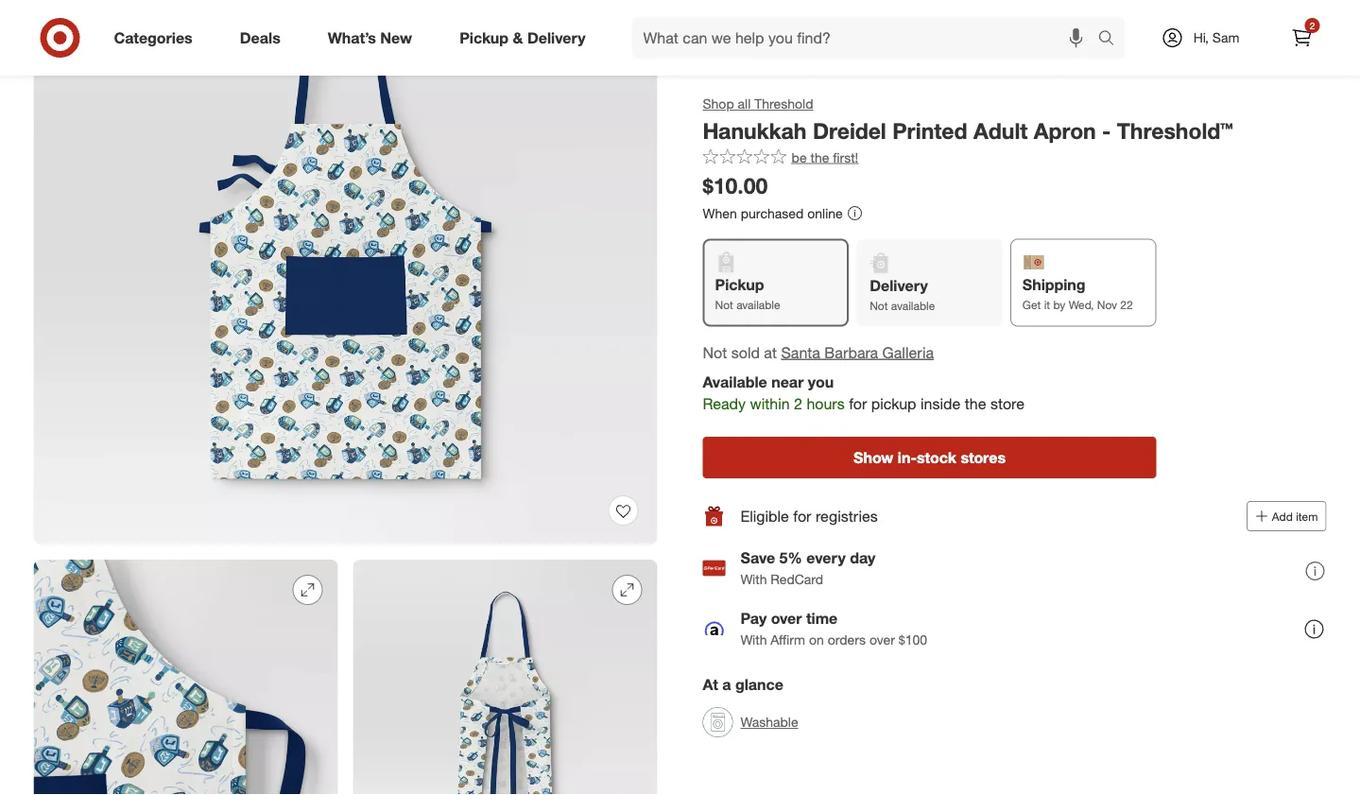 Task type: vqa. For each thing, say whether or not it's contained in the screenshot.
90210
no



Task type: describe. For each thing, give the bounding box(es) containing it.
with inside pay over time with affirm on orders over $100
[[741, 631, 767, 648]]

hi,
[[1194, 29, 1209, 46]]

5%
[[780, 549, 803, 567]]

near
[[772, 372, 804, 391]]

adult
[[974, 117, 1028, 144]]

inside
[[921, 394, 961, 412]]

pickup & delivery
[[460, 28, 586, 47]]

0 horizontal spatial delivery
[[527, 28, 586, 47]]

redcard
[[771, 571, 824, 587]]

available for pickup
[[737, 297, 781, 311]]

add
[[1272, 509, 1293, 523]]

pickup & delivery link
[[444, 17, 609, 59]]

hi, sam
[[1194, 29, 1240, 46]]

threshold™
[[1117, 117, 1233, 144]]

22
[[1121, 297, 1133, 311]]

day
[[850, 549, 876, 567]]

registries
[[816, 507, 878, 525]]

hanukkah dreidel printed adult apron - threshold&#8482;, 2 of 4 image
[[34, 560, 338, 795]]

shipping
[[1023, 276, 1086, 294]]

delivery inside delivery not available
[[870, 276, 928, 295]]

item
[[1296, 509, 1318, 523]]

time
[[806, 610, 838, 628]]

purchased
[[741, 205, 804, 221]]

hanukkah
[[703, 117, 807, 144]]

what's new link
[[312, 17, 436, 59]]

$100
[[899, 631, 928, 648]]

washable button
[[703, 702, 799, 743]]

in-
[[898, 448, 917, 467]]

new
[[380, 28, 412, 47]]

be the first! link
[[703, 148, 859, 167]]

store
[[991, 394, 1025, 412]]

available for delivery
[[891, 298, 935, 312]]

available
[[703, 372, 767, 391]]

1 vertical spatial for
[[794, 507, 812, 525]]

be the first!
[[792, 149, 859, 166]]

hours
[[807, 394, 845, 412]]

at
[[703, 675, 718, 694]]

&
[[513, 28, 523, 47]]

at
[[764, 343, 777, 362]]

add item
[[1272, 509, 1318, 523]]

2 link
[[1282, 17, 1323, 59]]

apron
[[1034, 117, 1096, 144]]

shipping get it by wed, nov 22
[[1023, 276, 1133, 311]]

What can we help you find? suggestions appear below search field
[[632, 17, 1103, 59]]

orders
[[828, 631, 866, 648]]

stores
[[961, 448, 1006, 467]]

wed,
[[1069, 297, 1094, 311]]

glance
[[735, 675, 784, 694]]

pay
[[741, 610, 767, 628]]

available near you ready within 2 hours for pickup inside the store
[[703, 372, 1025, 412]]

search
[[1090, 30, 1135, 49]]

delivery not available
[[870, 276, 935, 312]]

you
[[808, 372, 834, 391]]

pickup for not
[[715, 276, 764, 294]]

first!
[[833, 149, 859, 166]]

ready
[[703, 394, 746, 412]]

categories
[[114, 28, 193, 47]]

by
[[1054, 297, 1066, 311]]

show in-stock stores
[[854, 448, 1006, 467]]

santa
[[781, 343, 821, 362]]

with inside "save 5% every day with redcard"
[[741, 571, 767, 587]]

get
[[1023, 297, 1041, 311]]

eligible
[[741, 507, 789, 525]]

search button
[[1090, 17, 1135, 62]]

what's new
[[328, 28, 412, 47]]

deals
[[240, 28, 281, 47]]

0 vertical spatial over
[[771, 610, 802, 628]]



Task type: locate. For each thing, give the bounding box(es) containing it.
pickup left &
[[460, 28, 509, 47]]

1 horizontal spatial over
[[870, 631, 895, 648]]

1 vertical spatial 2
[[794, 394, 803, 412]]

1 vertical spatial over
[[870, 631, 895, 648]]

with down pay
[[741, 631, 767, 648]]

1 horizontal spatial pickup
[[715, 276, 764, 294]]

the
[[811, 149, 830, 166], [965, 394, 987, 412]]

a
[[723, 675, 731, 694]]

0 horizontal spatial available
[[737, 297, 781, 311]]

sam
[[1213, 29, 1240, 46]]

online
[[808, 205, 843, 221]]

pickup
[[460, 28, 509, 47], [715, 276, 764, 294]]

pickup not available
[[715, 276, 781, 311]]

the left store
[[965, 394, 987, 412]]

0 vertical spatial 2
[[1310, 19, 1315, 31]]

2
[[1310, 19, 1315, 31], [794, 394, 803, 412]]

1 vertical spatial with
[[741, 631, 767, 648]]

threshold
[[755, 95, 814, 112]]

pickup up the sold
[[715, 276, 764, 294]]

for inside available near you ready within 2 hours for pickup inside the store
[[849, 394, 867, 412]]

pickup for &
[[460, 28, 509, 47]]

1 horizontal spatial for
[[849, 394, 867, 412]]

hanukkah dreidel printed adult apron - threshold&#8482;, 3 of 4 image
[[353, 560, 658, 795]]

1 horizontal spatial the
[[965, 394, 987, 412]]

available
[[737, 297, 781, 311], [891, 298, 935, 312]]

for right hours
[[849, 394, 867, 412]]

over left the $100
[[870, 631, 895, 648]]

what's
[[328, 28, 376, 47]]

printed
[[893, 117, 968, 144]]

over up "affirm"
[[771, 610, 802, 628]]

0 vertical spatial with
[[741, 571, 767, 587]]

every
[[807, 549, 846, 567]]

the right be
[[811, 149, 830, 166]]

affirm
[[771, 631, 806, 648]]

2 inside the 2 link
[[1310, 19, 1315, 31]]

available up at on the right top of the page
[[737, 297, 781, 311]]

categories link
[[98, 17, 216, 59]]

available up the galleria
[[891, 298, 935, 312]]

available inside pickup not available
[[737, 297, 781, 311]]

0 horizontal spatial the
[[811, 149, 830, 166]]

not sold at santa barbara galleria
[[703, 343, 934, 362]]

0 vertical spatial for
[[849, 394, 867, 412]]

available inside delivery not available
[[891, 298, 935, 312]]

at a glance
[[703, 675, 784, 694]]

barbara
[[825, 343, 878, 362]]

show in-stock stores button
[[703, 437, 1157, 479]]

dreidel
[[813, 117, 887, 144]]

with down save
[[741, 571, 767, 587]]

hanukkah dreidel printed adult apron - threshold&#8482;, 1 of 4 image
[[34, 0, 658, 545]]

add item button
[[1247, 501, 1327, 531]]

not inside pickup not available
[[715, 297, 733, 311]]

show
[[854, 448, 894, 467]]

not for pickup
[[715, 297, 733, 311]]

not inside delivery not available
[[870, 298, 888, 312]]

0 vertical spatial pickup
[[460, 28, 509, 47]]

stock
[[917, 448, 957, 467]]

santa barbara galleria button
[[781, 342, 934, 363]]

1 horizontal spatial delivery
[[870, 276, 928, 295]]

not for delivery
[[870, 298, 888, 312]]

pay over time with affirm on orders over $100
[[741, 610, 928, 648]]

all
[[738, 95, 751, 112]]

delivery right &
[[527, 28, 586, 47]]

on
[[809, 631, 824, 648]]

be
[[792, 149, 807, 166]]

eligible for registries
[[741, 507, 878, 525]]

$10.00
[[703, 173, 768, 199]]

save 5% every day with redcard
[[741, 549, 876, 587]]

not up the sold
[[715, 297, 733, 311]]

1 vertical spatial the
[[965, 394, 987, 412]]

2 right sam
[[1310, 19, 1315, 31]]

save
[[741, 549, 775, 567]]

shop all threshold hanukkah dreidel printed adult apron - threshold™
[[703, 95, 1233, 144]]

nov
[[1097, 297, 1118, 311]]

0 vertical spatial the
[[811, 149, 830, 166]]

when purchased online
[[703, 205, 843, 221]]

0 vertical spatial delivery
[[527, 28, 586, 47]]

1 horizontal spatial available
[[891, 298, 935, 312]]

0 horizontal spatial 2
[[794, 394, 803, 412]]

for right eligible
[[794, 507, 812, 525]]

pickup inside pickup not available
[[715, 276, 764, 294]]

delivery up the galleria
[[870, 276, 928, 295]]

0 horizontal spatial for
[[794, 507, 812, 525]]

not left the sold
[[703, 343, 727, 362]]

0 horizontal spatial pickup
[[460, 28, 509, 47]]

not
[[715, 297, 733, 311], [870, 298, 888, 312], [703, 343, 727, 362]]

deals link
[[224, 17, 304, 59]]

-
[[1102, 117, 1111, 144]]

the inside available near you ready within 2 hours for pickup inside the store
[[965, 394, 987, 412]]

pickup
[[871, 394, 917, 412]]

galleria
[[883, 343, 934, 362]]

2 inside available near you ready within 2 hours for pickup inside the store
[[794, 394, 803, 412]]

with
[[741, 571, 767, 587], [741, 631, 767, 648]]

sold
[[731, 343, 760, 362]]

1 with from the top
[[741, 571, 767, 587]]

1 horizontal spatial 2
[[1310, 19, 1315, 31]]

1 vertical spatial pickup
[[715, 276, 764, 294]]

for
[[849, 394, 867, 412], [794, 507, 812, 525]]

shop
[[703, 95, 734, 112]]

2 down near
[[794, 394, 803, 412]]

washable
[[741, 714, 799, 730]]

delivery
[[527, 28, 586, 47], [870, 276, 928, 295]]

within
[[750, 394, 790, 412]]

2 with from the top
[[741, 631, 767, 648]]

when
[[703, 205, 737, 221]]

not up santa barbara galleria button
[[870, 298, 888, 312]]

0 horizontal spatial over
[[771, 610, 802, 628]]

it
[[1044, 297, 1050, 311]]

1 vertical spatial delivery
[[870, 276, 928, 295]]



